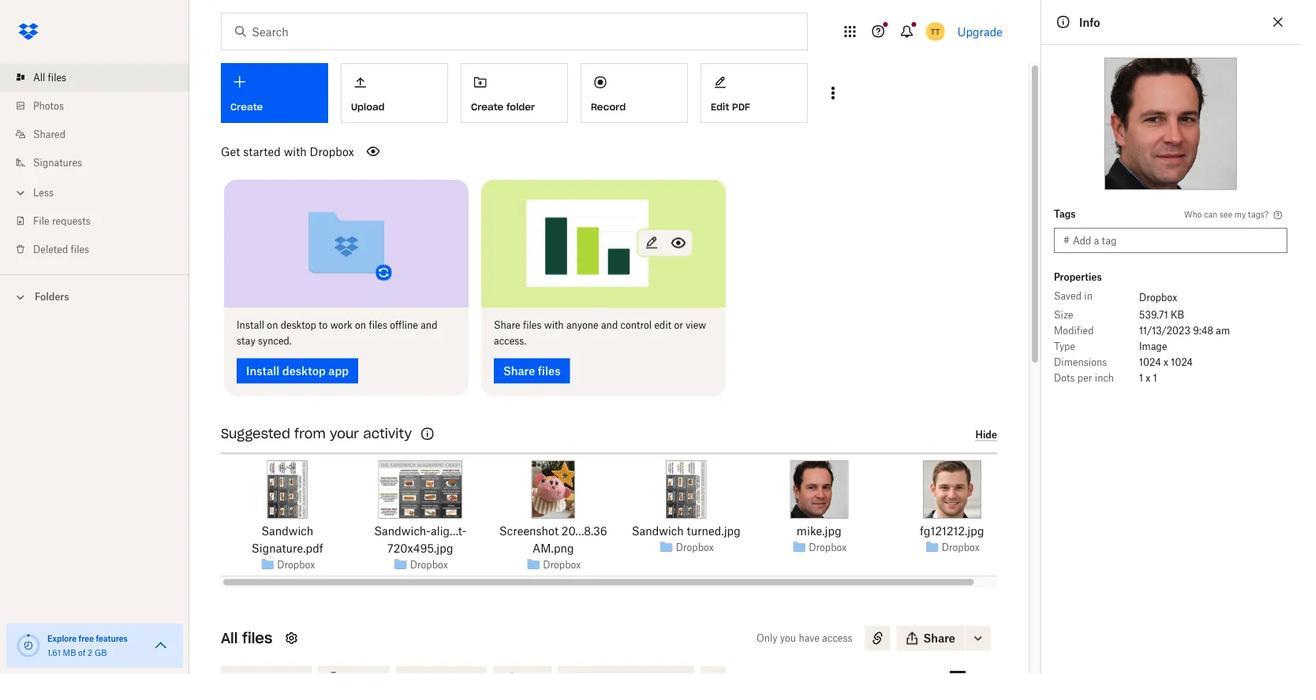 Task type: locate. For each thing, give the bounding box(es) containing it.
1 horizontal spatial 1
[[1153, 372, 1157, 384]]

dropbox down upload
[[310, 145, 354, 158]]

share inside share files with anyone and control edit or view access.
[[494, 320, 521, 331]]

0 horizontal spatial and
[[421, 320, 438, 331]]

1 vertical spatial desktop
[[282, 365, 326, 378]]

install for install on desktop to work on files offline and stay synced.
[[237, 320, 264, 331]]

install down the synced.
[[246, 365, 280, 378]]

per
[[1078, 372, 1093, 384]]

0 vertical spatial with
[[284, 145, 307, 158]]

only you have access
[[757, 633, 853, 645]]

dropbox for fg121212.jpg
[[942, 542, 980, 554]]

have
[[799, 633, 820, 645]]

/sandwich alignment chart 720x495.jpg image
[[378, 460, 463, 519]]

dropbox
[[310, 145, 354, 158], [1139, 292, 1178, 303], [676, 542, 714, 554], [809, 542, 847, 554], [942, 542, 980, 554], [277, 559, 315, 571], [410, 559, 448, 571], [543, 559, 581, 571]]

and
[[421, 320, 438, 331], [601, 320, 618, 331]]

on
[[267, 320, 278, 331], [355, 320, 366, 331]]

upgrade link
[[958, 25, 1003, 38]]

or
[[674, 320, 683, 331]]

and left control
[[601, 320, 618, 331]]

x
[[1164, 356, 1169, 368], [1146, 372, 1151, 384]]

list
[[0, 54, 189, 275]]

1 sandwich from the left
[[261, 524, 314, 537]]

1 x 1
[[1139, 372, 1157, 384]]

share inside button
[[503, 365, 535, 378]]

install for install desktop app
[[246, 365, 280, 378]]

sandwich down /sandwich turned.jpg image
[[632, 524, 684, 537]]

with inside share files with anyone and control edit or view access.
[[544, 320, 564, 331]]

2 vertical spatial share
[[924, 632, 956, 646]]

install on desktop to work on files offline and stay synced.
[[237, 320, 438, 347]]

dropbox for screenshot 20…8.36 am.png
[[543, 559, 581, 571]]

desktop left app at left
[[282, 365, 326, 378]]

0 vertical spatial all files
[[33, 71, 66, 83]]

files left 'offline' on the top of page
[[369, 320, 387, 331]]

am.png
[[533, 541, 574, 555]]

files up photos
[[48, 71, 66, 83]]

dropbox link for sandwich turned.jpg
[[676, 540, 714, 556]]

free
[[79, 634, 94, 644]]

all files up photos
[[33, 71, 66, 83]]

#
[[1064, 235, 1070, 247]]

1 horizontal spatial on
[[355, 320, 366, 331]]

dropbox down am.png
[[543, 559, 581, 571]]

create button
[[221, 63, 328, 123]]

file requests link
[[13, 207, 189, 235]]

install inside button
[[246, 365, 280, 378]]

2 1 from the left
[[1153, 372, 1157, 384]]

1 1024 from the left
[[1139, 356, 1161, 368]]

deleted
[[33, 243, 68, 255]]

0 vertical spatial x
[[1164, 356, 1169, 368]]

file requests
[[33, 215, 91, 227]]

1 horizontal spatial create
[[471, 101, 504, 113]]

sandwich inside sandwich signature.pdf
[[261, 524, 314, 537]]

dots
[[1054, 372, 1075, 384]]

on up the synced.
[[267, 320, 278, 331]]

1 horizontal spatial with
[[544, 320, 564, 331]]

mike.jpg
[[797, 524, 842, 537]]

1 horizontal spatial all files
[[221, 630, 273, 648]]

create for create
[[230, 101, 263, 113]]

share files
[[503, 365, 561, 378]]

from
[[294, 426, 326, 442]]

dropbox link down am.png
[[543, 557, 581, 573]]

share button
[[897, 626, 965, 651]]

with left anyone
[[544, 320, 564, 331]]

dropbox down signature.pdf
[[277, 559, 315, 571]]

1 horizontal spatial sandwich
[[632, 524, 684, 537]]

with right started
[[284, 145, 307, 158]]

0 horizontal spatial 1024
[[1139, 356, 1161, 368]]

0 horizontal spatial all files
[[33, 71, 66, 83]]

all inside list item
[[33, 71, 45, 83]]

1 vertical spatial install
[[246, 365, 280, 378]]

shared
[[33, 128, 66, 140]]

dropbox down sandwich turned.jpg link at bottom
[[676, 542, 714, 554]]

1 horizontal spatial 1024
[[1171, 356, 1193, 368]]

in
[[1085, 290, 1093, 302]]

all left folder settings icon
[[221, 630, 238, 648]]

1 1 from the left
[[1139, 372, 1143, 384]]

0 vertical spatial /mike.jpg image
[[1105, 58, 1237, 190]]

and inside the "install on desktop to work on files offline and stay synced."
[[421, 320, 438, 331]]

x down image
[[1164, 356, 1169, 368]]

features
[[96, 634, 128, 644]]

1 vertical spatial /mike.jpg image
[[790, 460, 848, 519]]

with
[[284, 145, 307, 158], [544, 320, 564, 331]]

0 vertical spatial install
[[237, 320, 264, 331]]

0 horizontal spatial x
[[1146, 372, 1151, 384]]

fg121212.jpg
[[920, 524, 984, 537]]

files right deleted
[[71, 243, 89, 255]]

dropbox down fg121212.jpg
[[942, 542, 980, 554]]

1 horizontal spatial all
[[221, 630, 238, 648]]

saved
[[1054, 290, 1082, 302]]

dropbox link for screenshot 20…8.36 am.png
[[543, 557, 581, 573]]

/mike.jpg image
[[1105, 58, 1237, 190], [790, 460, 848, 519]]

modified
[[1054, 325, 1094, 337]]

1 vertical spatial with
[[544, 320, 564, 331]]

get started with dropbox
[[221, 145, 354, 158]]

dropbox link down mike.jpg
[[809, 540, 847, 556]]

0 vertical spatial all
[[33, 71, 45, 83]]

all up photos
[[33, 71, 45, 83]]

0 vertical spatial desktop
[[281, 320, 316, 331]]

files inside the "install on desktop to work on files offline and stay synced."
[[369, 320, 387, 331]]

Add a tag text field
[[1073, 232, 1278, 249]]

1 vertical spatial all files
[[221, 630, 273, 648]]

create folder button
[[461, 63, 568, 123]]

0 horizontal spatial on
[[267, 320, 278, 331]]

install
[[237, 320, 264, 331], [246, 365, 280, 378]]

anyone
[[567, 320, 599, 331]]

photos
[[33, 100, 64, 112]]

files inside button
[[538, 365, 561, 378]]

turned.jpg
[[687, 524, 741, 537]]

sandwich up signature.pdf
[[261, 524, 314, 537]]

your
[[330, 426, 359, 442]]

files
[[48, 71, 66, 83], [71, 243, 89, 255], [369, 320, 387, 331], [523, 320, 542, 331], [538, 365, 561, 378], [242, 630, 273, 648]]

1 and from the left
[[421, 320, 438, 331]]

share for share files with anyone and control edit or view access.
[[494, 320, 521, 331]]

with for started
[[284, 145, 307, 158]]

files up access.
[[523, 320, 542, 331]]

all files
[[33, 71, 66, 83], [221, 630, 273, 648]]

deleted files
[[33, 243, 89, 255]]

dropbox link for sandwich signature.pdf
[[277, 557, 315, 573]]

on right the work
[[355, 320, 366, 331]]

1 horizontal spatial and
[[601, 320, 618, 331]]

install up stay
[[237, 320, 264, 331]]

files left folder settings icon
[[242, 630, 273, 648]]

x down 1024 x 1024
[[1146, 372, 1151, 384]]

less image
[[13, 185, 28, 201]]

hide button
[[976, 429, 997, 442]]

dropbox for mike.jpg
[[809, 542, 847, 554]]

dropbox down 720x495.jpg
[[410, 559, 448, 571]]

files down share files with anyone and control edit or view access.
[[538, 365, 561, 378]]

0 horizontal spatial with
[[284, 145, 307, 158]]

1024 up the 1 x 1
[[1139, 356, 1161, 368]]

0 vertical spatial share
[[494, 320, 521, 331]]

0 horizontal spatial sandwich
[[261, 524, 314, 537]]

explore free features 1.61 mb of 2 gb
[[47, 634, 128, 658]]

/fg121212.jpg image
[[923, 460, 981, 519]]

Search in folder "Dropbox" text field
[[252, 23, 775, 40]]

edit
[[655, 320, 672, 331]]

create up started
[[230, 101, 263, 113]]

1 vertical spatial share
[[503, 365, 535, 378]]

0 horizontal spatial 1
[[1139, 372, 1143, 384]]

create inside popup button
[[230, 101, 263, 113]]

dropbox link down 720x495.jpg
[[410, 557, 448, 573]]

dropbox for sandwich signature.pdf
[[277, 559, 315, 571]]

access.
[[494, 335, 527, 347]]

only
[[757, 633, 778, 645]]

dropbox link down signature.pdf
[[277, 557, 315, 573]]

with for files
[[544, 320, 564, 331]]

upload button
[[341, 63, 448, 123]]

pdf
[[732, 101, 750, 113]]

11/13/2023
[[1139, 325, 1191, 337]]

quota usage element
[[16, 634, 41, 659]]

1 horizontal spatial x
[[1164, 356, 1169, 368]]

and right 'offline' on the top of page
[[421, 320, 438, 331]]

dropbox link for sandwich-alig…t- 720x495.jpg
[[410, 557, 448, 573]]

0 horizontal spatial all
[[33, 71, 45, 83]]

create
[[471, 101, 504, 113], [230, 101, 263, 113]]

signature.pdf
[[252, 541, 323, 555]]

sandwich signature.pdf link
[[230, 522, 345, 557]]

2 and from the left
[[601, 320, 618, 331]]

1024 down 11/13/2023 9:48 am on the right of page
[[1171, 356, 1193, 368]]

share files button
[[494, 359, 570, 384]]

create inside button
[[471, 101, 504, 113]]

1 horizontal spatial /mike.jpg image
[[1105, 58, 1237, 190]]

files inside share files with anyone and control edit or view access.
[[523, 320, 542, 331]]

sandwich-alig…t- 720x495.jpg link
[[363, 522, 478, 557]]

2 sandwich from the left
[[632, 524, 684, 537]]

x for 1024
[[1164, 356, 1169, 368]]

screenshot
[[499, 524, 559, 537]]

dropbox up 539.71 kb
[[1139, 292, 1178, 303]]

install inside the "install on desktop to work on files offline and stay synced."
[[237, 320, 264, 331]]

desktop left to
[[281, 320, 316, 331]]

sandwich
[[261, 524, 314, 537], [632, 524, 684, 537]]

all files left folder settings icon
[[221, 630, 273, 648]]

1 vertical spatial x
[[1146, 372, 1151, 384]]

dropbox down mike.jpg
[[809, 542, 847, 554]]

all files list item
[[0, 63, 189, 92]]

screenshot 20…8.36 am.png
[[499, 524, 607, 555]]

0 horizontal spatial create
[[230, 101, 263, 113]]

dropbox link down sandwich turned.jpg link at bottom
[[676, 540, 714, 556]]

create left folder
[[471, 101, 504, 113]]

who can see my tags? image
[[1272, 209, 1285, 222]]

dropbox link down fg121212.jpg
[[942, 540, 980, 556]]



Task type: vqa. For each thing, say whether or not it's contained in the screenshot.


Task type: describe. For each thing, give the bounding box(es) containing it.
dropbox for sandwich turned.jpg
[[676, 542, 714, 554]]

synced.
[[258, 335, 292, 347]]

type
[[1054, 341, 1076, 352]]

dropbox link for fg121212.jpg
[[942, 540, 980, 556]]

539.71
[[1139, 309, 1168, 321]]

control
[[621, 320, 652, 331]]

1 vertical spatial all
[[221, 630, 238, 648]]

view
[[686, 320, 706, 331]]

and inside share files with anyone and control edit or view access.
[[601, 320, 618, 331]]

fg121212.jpg link
[[920, 522, 984, 539]]

properties
[[1054, 271, 1102, 283]]

sandwich for sandwich turned.jpg
[[632, 524, 684, 537]]

activity
[[363, 426, 412, 442]]

screenshot 20…8.36 am.png link
[[496, 522, 611, 557]]

all files inside all files link
[[33, 71, 66, 83]]

close right sidebar image
[[1269, 13, 1288, 32]]

1.61
[[47, 648, 61, 658]]

dropbox image
[[13, 16, 44, 47]]

dropbox for sandwich-alig…t- 720x495.jpg
[[410, 559, 448, 571]]

11/13/2023 9:48 am
[[1139, 325, 1230, 337]]

720x495.jpg
[[388, 541, 453, 555]]

signatures
[[33, 157, 82, 168]]

deleted files link
[[13, 235, 189, 264]]

upload
[[351, 101, 385, 113]]

info
[[1080, 15, 1100, 29]]

my
[[1235, 210, 1246, 219]]

folder
[[507, 101, 535, 113]]

share files with anyone and control edit or view access.
[[494, 320, 706, 347]]

hide
[[976, 429, 997, 441]]

edit
[[711, 101, 729, 113]]

work
[[330, 320, 353, 331]]

share inside button
[[924, 632, 956, 646]]

dimensions
[[1054, 356, 1107, 368]]

shared link
[[13, 120, 189, 148]]

1 on from the left
[[267, 320, 278, 331]]

who
[[1185, 210, 1202, 219]]

dots per inch
[[1054, 372, 1114, 384]]

tags?
[[1248, 210, 1269, 219]]

image
[[1139, 341, 1167, 352]]

can
[[1204, 210, 1218, 219]]

0 horizontal spatial /mike.jpg image
[[790, 460, 848, 519]]

you
[[780, 633, 796, 645]]

edit pdf button
[[701, 63, 808, 123]]

tt
[[931, 26, 940, 36]]

sandwich for sandwich signature.pdf
[[261, 524, 314, 537]]

/sandwich turned.jpg image
[[666, 460, 707, 519]]

alig…t-
[[431, 524, 467, 537]]

/screenshot 2023-08-18 at 9.48.36 am.png image
[[532, 460, 575, 519]]

photos link
[[13, 92, 189, 120]]

saved in
[[1054, 290, 1093, 302]]

started
[[243, 145, 281, 158]]

sandwich-alig…t- 720x495.jpg
[[374, 524, 467, 555]]

desktop inside the "install on desktop to work on files offline and stay synced."
[[281, 320, 316, 331]]

explore
[[47, 634, 77, 644]]

2
[[88, 648, 92, 658]]

am
[[1216, 325, 1230, 337]]

x for 1
[[1146, 372, 1151, 384]]

signatures link
[[13, 148, 189, 177]]

folders button
[[0, 285, 189, 308]]

app
[[329, 365, 349, 378]]

share for share files
[[503, 365, 535, 378]]

2 on from the left
[[355, 320, 366, 331]]

size
[[1054, 309, 1074, 321]]

2 1024 from the left
[[1171, 356, 1193, 368]]

kb
[[1171, 309, 1185, 321]]

install desktop app button
[[237, 359, 358, 384]]

who can see my tags?
[[1185, 210, 1269, 219]]

all files link
[[13, 63, 189, 92]]

stay
[[237, 335, 255, 347]]

list containing all files
[[0, 54, 189, 275]]

tt button
[[923, 19, 948, 44]]

/sandwich signature.pdf image
[[267, 460, 308, 519]]

record button
[[581, 63, 688, 123]]

record
[[591, 101, 626, 113]]

9:48
[[1193, 325, 1214, 337]]

to
[[319, 320, 328, 331]]

edit pdf
[[711, 101, 750, 113]]

folders
[[35, 291, 69, 303]]

inch
[[1095, 372, 1114, 384]]

access
[[822, 633, 853, 645]]

sandwich turned.jpg
[[632, 524, 741, 537]]

of
[[78, 648, 85, 658]]

create for create folder
[[471, 101, 504, 113]]

sandwich turned.jpg link
[[632, 522, 741, 539]]

folder settings image
[[282, 629, 301, 648]]

desktop inside install desktop app button
[[282, 365, 326, 378]]

20…8.36
[[562, 524, 607, 537]]

dropbox link for mike.jpg
[[809, 540, 847, 556]]

offline
[[390, 320, 418, 331]]

539.71 kb
[[1139, 309, 1185, 321]]

create folder
[[471, 101, 535, 113]]

suggested from your activity
[[221, 426, 412, 442]]

files inside list item
[[48, 71, 66, 83]]

file
[[33, 215, 49, 227]]

install desktop app
[[246, 365, 349, 378]]



